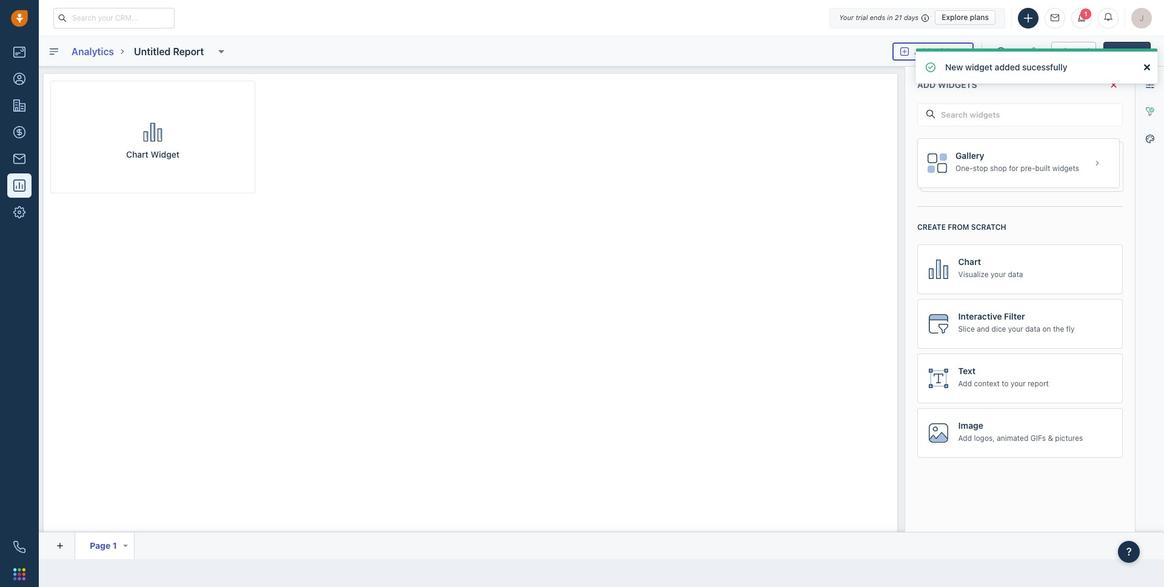 Task type: describe. For each thing, give the bounding box(es) containing it.
days
[[904, 13, 919, 21]]

freshworks switcher image
[[13, 568, 25, 580]]

1
[[1084, 10, 1088, 17]]

phone image
[[13, 541, 25, 553]]

trial
[[856, 13, 868, 21]]

explore
[[942, 13, 968, 22]]



Task type: locate. For each thing, give the bounding box(es) containing it.
your trial ends in 21 days
[[839, 13, 919, 21]]

Search your CRM... text field
[[53, 8, 175, 28]]

explore plans link
[[935, 10, 996, 25]]

21
[[895, 13, 902, 21]]

phone element
[[7, 535, 32, 559]]

ends
[[870, 13, 886, 21]]

explore plans
[[942, 13, 989, 22]]

plans
[[970, 13, 989, 22]]

in
[[887, 13, 893, 21]]

your
[[839, 13, 854, 21]]

1 link
[[1072, 8, 1092, 28]]



Task type: vqa. For each thing, say whether or not it's contained in the screenshot.
plans
yes



